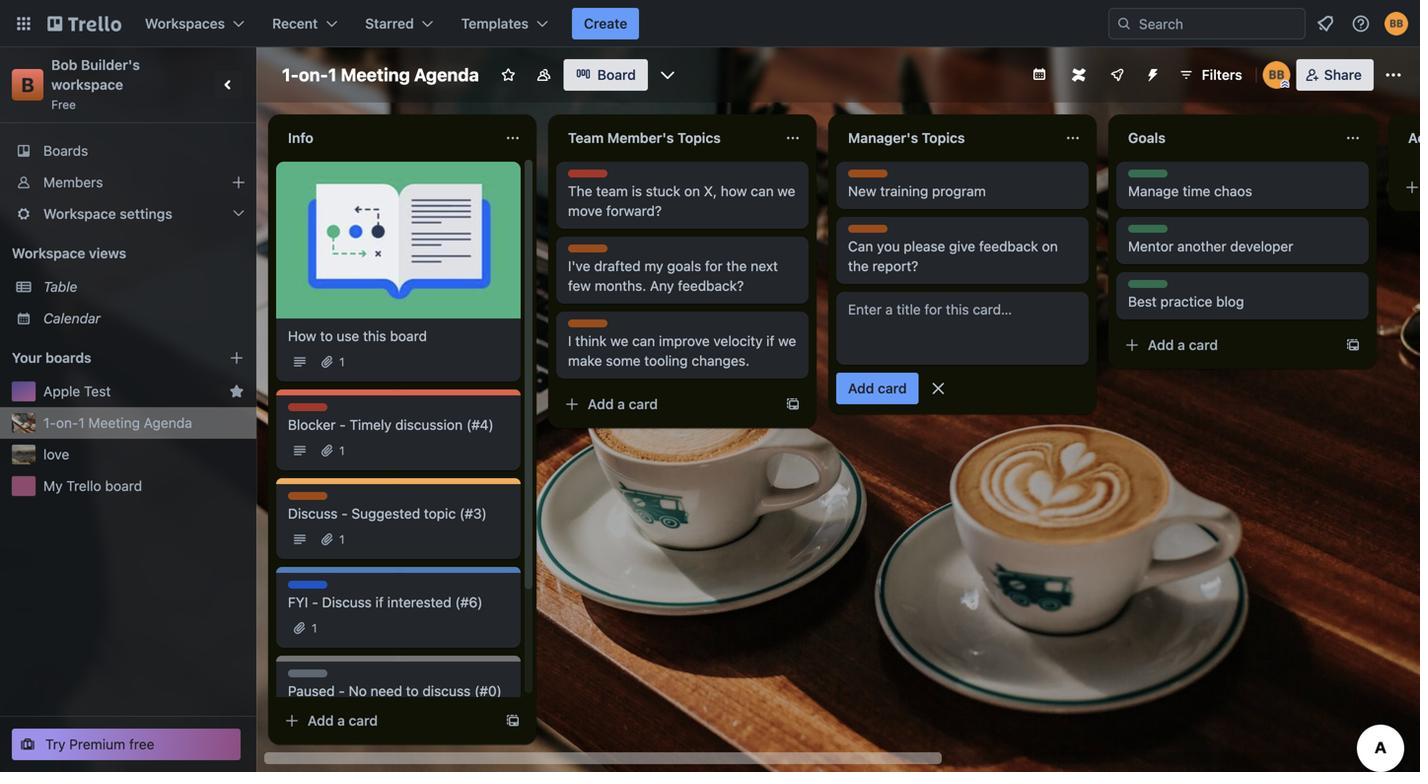 Task type: vqa. For each thing, say whether or not it's contained in the screenshot.
forward?
yes



Task type: locate. For each thing, give the bounding box(es) containing it.
1 vertical spatial agenda
[[144, 415, 192, 431]]

0 vertical spatial on-
[[299, 64, 328, 85]]

0 horizontal spatial on-
[[56, 415, 78, 431]]

1 horizontal spatial 1-
[[282, 64, 299, 85]]

1-on-1 meeting agenda down apple test link at left
[[43, 415, 192, 431]]

Ac text field
[[1397, 122, 1421, 154]]

use
[[337, 328, 360, 344]]

0 vertical spatial goal
[[1129, 171, 1155, 185]]

0 notifications image
[[1314, 12, 1338, 36]]

1 vertical spatial if
[[376, 594, 384, 611]]

bob builder (bobbuilder40) image
[[1264, 61, 1291, 89]]

color: orange, title: "discuss" element for training
[[849, 170, 893, 185]]

- left timely
[[340, 417, 346, 433]]

1 paused from the top
[[288, 671, 330, 685]]

1 the from the left
[[727, 258, 747, 274]]

1 down the apple test
[[78, 415, 85, 431]]

we up some
[[611, 333, 629, 349]]

color: red, title: "blocker" element
[[568, 170, 611, 185], [288, 404, 331, 418]]

share button
[[1297, 59, 1375, 91]]

0 vertical spatial color: red, title: "blocker" element
[[568, 170, 611, 185]]

agenda left the 'star or unstar board' "icon"
[[414, 64, 479, 85]]

Info text field
[[276, 122, 493, 154]]

discuss inside discuss i've drafted my goals for the next few months. any feedback?
[[568, 246, 613, 260]]

can you please give feedback on the report? link
[[849, 237, 1077, 276]]

i
[[568, 333, 572, 349]]

1 horizontal spatial add a card
[[588, 396, 658, 412]]

color: red, title: "blocker" element left timely
[[288, 404, 331, 418]]

0 horizontal spatial create from template… image
[[505, 713, 521, 729]]

1 horizontal spatial color: red, title: "blocker" element
[[568, 170, 611, 185]]

try premium free
[[45, 737, 154, 753]]

0 vertical spatial on
[[685, 183, 700, 199]]

discuss for i
[[568, 321, 613, 334]]

team
[[596, 183, 628, 199]]

my
[[43, 478, 63, 494]]

1 vertical spatial goal
[[1129, 226, 1155, 240]]

share
[[1325, 67, 1363, 83]]

bob builder (bobbuilder40) image
[[1385, 12, 1409, 36]]

card down no
[[349, 713, 378, 729]]

1 vertical spatial 1-on-1 meeting agenda
[[43, 415, 192, 431]]

boards
[[45, 350, 91, 366]]

0 horizontal spatial topics
[[678, 130, 721, 146]]

workspace visible image
[[536, 67, 552, 83]]

goal down manage
[[1129, 226, 1155, 240]]

workspace down the members
[[43, 206, 116, 222]]

1 down 'color: blue, title: "fyi"' element
[[312, 622, 317, 635]]

if inside discuss i think we can improve velocity if we make some tooling changes.
[[767, 333, 775, 349]]

create button
[[572, 8, 640, 39]]

best
[[1129, 294, 1157, 310]]

the down can
[[849, 258, 869, 274]]

add a card button down 'need'
[[276, 706, 497, 737]]

workspace inside popup button
[[43, 206, 116, 222]]

blocker blocker - timely discussion (#4)
[[288, 405, 494, 433]]

1 horizontal spatial topics
[[922, 130, 966, 146]]

- inside the discuss discuss - suggested topic (#3)
[[342, 506, 348, 522]]

1 topics from the left
[[678, 130, 721, 146]]

0 vertical spatial board
[[390, 328, 427, 344]]

1 fyi from the top
[[288, 582, 306, 596]]

workspaces button
[[133, 8, 257, 39]]

workspace up table
[[12, 245, 85, 261]]

2 fyi from the top
[[288, 594, 308, 611]]

create from template… image for best practice blog
[[1346, 337, 1362, 353]]

2 horizontal spatial a
[[1178, 337, 1186, 353]]

1 goal from the top
[[1129, 171, 1155, 185]]

goal inside goal manage time chaos
[[1129, 171, 1155, 185]]

board right 'this'
[[390, 328, 427, 344]]

0 horizontal spatial color: red, title: "blocker" element
[[288, 404, 331, 418]]

1 horizontal spatial the
[[849, 258, 869, 274]]

1-on-1 meeting agenda down "starred" at the top of the page
[[282, 64, 479, 85]]

add a card
[[1149, 337, 1219, 353], [588, 396, 658, 412], [308, 713, 378, 729]]

a down practice
[[1178, 337, 1186, 353]]

discuss for discuss
[[288, 493, 333, 507]]

views
[[89, 245, 126, 261]]

- up color: black, title: "paused" element
[[312, 594, 318, 611]]

1 horizontal spatial board
[[390, 328, 427, 344]]

1 horizontal spatial on-
[[299, 64, 328, 85]]

1 vertical spatial can
[[633, 333, 655, 349]]

1 horizontal spatial meeting
[[341, 64, 410, 85]]

on- down recent popup button
[[299, 64, 328, 85]]

2 topics from the left
[[922, 130, 966, 146]]

meeting down test
[[88, 415, 140, 431]]

blocker for the
[[568, 171, 611, 185]]

- inside paused paused - no need to discuss (#0)
[[339, 683, 345, 700]]

2 vertical spatial goal
[[1129, 281, 1155, 295]]

0 horizontal spatial meeting
[[88, 415, 140, 431]]

1 horizontal spatial on
[[1043, 238, 1058, 255]]

1 vertical spatial a
[[618, 396, 625, 412]]

- for paused
[[339, 683, 345, 700]]

goal for best
[[1129, 281, 1155, 295]]

1 vertical spatial meeting
[[88, 415, 140, 431]]

color: orange, title: "discuss" element up make
[[568, 320, 613, 334]]

on inside blocker the team is stuck on x, how can we move forward?
[[685, 183, 700, 199]]

a down paused - no need to discuss (#0) link
[[338, 713, 345, 729]]

add a card button down blog
[[1117, 330, 1338, 361]]

1 vertical spatial color: red, title: "blocker" element
[[288, 404, 331, 418]]

1 horizontal spatial if
[[767, 333, 775, 349]]

board down love link
[[105, 478, 142, 494]]

meeting inside text box
[[341, 64, 410, 85]]

team
[[568, 130, 604, 146]]

0 vertical spatial a
[[1178, 337, 1186, 353]]

apple test link
[[43, 382, 221, 402]]

blocker for blocker
[[288, 405, 331, 418]]

1 horizontal spatial a
[[618, 396, 625, 412]]

topics up x,
[[678, 130, 721, 146]]

Manager's Topics text field
[[837, 122, 1054, 154]]

on- down apple
[[56, 415, 78, 431]]

2 horizontal spatial create from template… image
[[1346, 337, 1362, 353]]

color: orange, title: "discuss" element
[[849, 170, 893, 185], [849, 225, 893, 240], [568, 245, 613, 260], [568, 320, 613, 334], [288, 492, 333, 507]]

color: green, title: "goal" element down goals on the right top of the page
[[1129, 170, 1168, 185]]

2 goal from the top
[[1129, 226, 1155, 240]]

1 horizontal spatial agenda
[[414, 64, 479, 85]]

discuss inside the discuss new training program
[[849, 171, 893, 185]]

blocker inside blocker the team is stuck on x, how can we move forward?
[[568, 171, 611, 185]]

goal for manage
[[1129, 171, 1155, 185]]

add down make
[[588, 396, 614, 412]]

the
[[727, 258, 747, 274], [849, 258, 869, 274]]

if inside the fyi fyi - discuss if interested (#6)
[[376, 594, 384, 611]]

discuss inside the fyi fyi - discuss if interested (#6)
[[322, 594, 372, 611]]

1- down recent
[[282, 64, 299, 85]]

topic
[[424, 506, 456, 522]]

apple
[[43, 383, 80, 400]]

goal for mentor
[[1129, 226, 1155, 240]]

0 vertical spatial to
[[320, 328, 333, 344]]

your
[[12, 350, 42, 366]]

premium
[[69, 737, 125, 753]]

builder's
[[81, 57, 140, 73]]

cancel image
[[929, 379, 949, 399]]

1 vertical spatial add a card
[[588, 396, 658, 412]]

0 vertical spatial color: green, title: "goal" element
[[1129, 170, 1168, 185]]

meeting
[[341, 64, 410, 85], [88, 415, 140, 431]]

goal inside goal mentor another developer
[[1129, 226, 1155, 240]]

2 vertical spatial add a card
[[308, 713, 378, 729]]

new
[[849, 183, 877, 199]]

color: orange, title: "discuss" element down manager's
[[849, 170, 893, 185]]

Enter a title for this card… text field
[[837, 292, 1089, 365]]

card down practice
[[1190, 337, 1219, 353]]

if
[[767, 333, 775, 349], [376, 594, 384, 611]]

feedback?
[[678, 278, 744, 294]]

star or unstar board image
[[501, 67, 517, 83]]

color: green, title: "goal" element down mentor
[[1129, 280, 1168, 295]]

1 horizontal spatial can
[[751, 183, 774, 199]]

0 vertical spatial meeting
[[341, 64, 410, 85]]

color: orange, title: "discuss" element up few
[[568, 245, 613, 260]]

starred
[[365, 15, 414, 32]]

0 horizontal spatial add a card
[[308, 713, 378, 729]]

0 vertical spatial add a card button
[[1117, 330, 1338, 361]]

to left use
[[320, 328, 333, 344]]

discuss inside discuss i think we can improve velocity if we make some tooling changes.
[[568, 321, 613, 334]]

topics
[[678, 130, 721, 146], [922, 130, 966, 146]]

discuss for i've
[[568, 246, 613, 260]]

3 goal from the top
[[1129, 281, 1155, 295]]

i think we can improve velocity if we make some tooling changes. link
[[568, 332, 797, 371]]

bob
[[51, 57, 77, 73]]

1 vertical spatial add a card button
[[557, 389, 778, 420]]

goal inside goal best practice blog
[[1129, 281, 1155, 295]]

discuss i think we can improve velocity if we make some tooling changes.
[[568, 321, 797, 369]]

goal down mentor
[[1129, 281, 1155, 295]]

- inside the fyi fyi - discuss if interested (#6)
[[312, 594, 318, 611]]

discuss
[[849, 171, 893, 185], [849, 226, 893, 240], [568, 246, 613, 260], [568, 321, 613, 334], [288, 493, 333, 507], [288, 506, 338, 522], [322, 594, 372, 611]]

1 horizontal spatial create from template… image
[[785, 397, 801, 412]]

agenda
[[414, 64, 479, 85], [144, 415, 192, 431]]

1 vertical spatial 1-
[[43, 415, 56, 431]]

card for info
[[349, 713, 378, 729]]

create from template… image
[[1346, 337, 1362, 353], [785, 397, 801, 412], [505, 713, 521, 729]]

2 horizontal spatial add a card
[[1149, 337, 1219, 353]]

love
[[43, 446, 69, 463]]

add for info
[[308, 713, 334, 729]]

- for blocker
[[340, 417, 346, 433]]

1 vertical spatial on
[[1043, 238, 1058, 255]]

1 horizontal spatial to
[[406, 683, 419, 700]]

templates
[[461, 15, 529, 32]]

on right feedback
[[1043, 238, 1058, 255]]

fyi fyi - discuss if interested (#6)
[[288, 582, 483, 611]]

(#0)
[[475, 683, 502, 700]]

recent
[[272, 15, 318, 32]]

1 down recent popup button
[[328, 64, 337, 85]]

workspace settings button
[[0, 198, 257, 230]]

free
[[129, 737, 154, 753]]

can right how
[[751, 183, 774, 199]]

0 horizontal spatial can
[[633, 333, 655, 349]]

0 vertical spatial 1-
[[282, 64, 299, 85]]

0 horizontal spatial if
[[376, 594, 384, 611]]

to right 'need'
[[406, 683, 419, 700]]

0 horizontal spatial a
[[338, 713, 345, 729]]

1-on-1 meeting agenda link
[[43, 413, 245, 433]]

2 vertical spatial color: green, title: "goal" element
[[1129, 280, 1168, 295]]

1 down blocker blocker - timely discussion (#4)
[[339, 444, 345, 458]]

discuss for new
[[849, 171, 893, 185]]

0 horizontal spatial 1-on-1 meeting agenda
[[43, 415, 192, 431]]

0 vertical spatial can
[[751, 183, 774, 199]]

recent button
[[261, 8, 350, 39]]

fyi
[[288, 582, 306, 596], [288, 594, 308, 611]]

0 horizontal spatial 1-
[[43, 415, 56, 431]]

1 vertical spatial workspace
[[12, 245, 85, 261]]

color: red, title: "blocker" element up move
[[568, 170, 611, 185]]

add a card down no
[[308, 713, 378, 729]]

0 vertical spatial 1-on-1 meeting agenda
[[282, 64, 479, 85]]

1 vertical spatial to
[[406, 683, 419, 700]]

2 color: green, title: "goal" element from the top
[[1129, 225, 1168, 240]]

0 horizontal spatial add a card button
[[276, 706, 497, 737]]

color: green, title: "goal" element for best
[[1129, 280, 1168, 295]]

- left suggested on the bottom
[[342, 506, 348, 522]]

we right how
[[778, 183, 796, 199]]

can up some
[[633, 333, 655, 349]]

discuss inside discuss can you please give feedback on the report?
[[849, 226, 893, 240]]

months.
[[595, 278, 647, 294]]

think
[[576, 333, 607, 349]]

add
[[1149, 337, 1175, 353], [849, 380, 875, 397], [588, 396, 614, 412], [308, 713, 334, 729]]

i've
[[568, 258, 591, 274]]

card for goals
[[1190, 337, 1219, 353]]

1 horizontal spatial 1-on-1 meeting agenda
[[282, 64, 479, 85]]

create
[[584, 15, 628, 32]]

0 vertical spatial add a card
[[1149, 337, 1219, 353]]

next
[[751, 258, 778, 274]]

calendar power-up image
[[1032, 66, 1048, 82]]

card down some
[[629, 396, 658, 412]]

add down color: black, title: "paused" element
[[308, 713, 334, 729]]

add a card button for we
[[557, 389, 778, 420]]

best practice blog link
[[1129, 292, 1358, 312]]

automation image
[[1137, 59, 1165, 87]]

0 horizontal spatial board
[[105, 478, 142, 494]]

color: orange, title: "discuss" element down new
[[849, 225, 893, 240]]

Team Member's Topics text field
[[557, 122, 774, 154]]

topics inside text box
[[922, 130, 966, 146]]

add a card button down tooling
[[557, 389, 778, 420]]

1 vertical spatial create from template… image
[[785, 397, 801, 412]]

agenda up love link
[[144, 415, 192, 431]]

color: green, title: "goal" element down manage
[[1129, 225, 1168, 240]]

back to home image
[[47, 8, 121, 39]]

no
[[349, 683, 367, 700]]

- for fyi
[[312, 594, 318, 611]]

is
[[632, 183, 642, 199]]

2 vertical spatial a
[[338, 713, 345, 729]]

give
[[950, 238, 976, 255]]

0 horizontal spatial the
[[727, 258, 747, 274]]

- for discuss
[[342, 506, 348, 522]]

add a card down some
[[588, 396, 658, 412]]

1 vertical spatial color: green, title: "goal" element
[[1129, 225, 1168, 240]]

add down best
[[1149, 337, 1175, 353]]

meeting down "starred" at the top of the page
[[341, 64, 410, 85]]

0 vertical spatial workspace
[[43, 206, 116, 222]]

on-
[[299, 64, 328, 85], [56, 415, 78, 431]]

Goals text field
[[1117, 122, 1334, 154]]

1 horizontal spatial add a card button
[[557, 389, 778, 420]]

we inside blocker the team is stuck on x, how can we move forward?
[[778, 183, 796, 199]]

goal best practice blog
[[1129, 281, 1245, 310]]

0 horizontal spatial on
[[685, 183, 700, 199]]

2 vertical spatial create from template… image
[[505, 713, 521, 729]]

Search field
[[1133, 9, 1305, 38]]

manage
[[1129, 183, 1180, 199]]

a down some
[[618, 396, 625, 412]]

1 vertical spatial board
[[105, 478, 142, 494]]

if right 'velocity'
[[767, 333, 775, 349]]

for
[[705, 258, 723, 274]]

show menu image
[[1384, 65, 1404, 85]]

on left x,
[[685, 183, 700, 199]]

2 the from the left
[[849, 258, 869, 274]]

color: green, title: "goal" element
[[1129, 170, 1168, 185], [1129, 225, 1168, 240], [1129, 280, 1168, 295]]

2 horizontal spatial add a card button
[[1117, 330, 1338, 361]]

add a card button for blog
[[1117, 330, 1338, 361]]

board link
[[564, 59, 648, 91]]

0 vertical spatial agenda
[[414, 64, 479, 85]]

color: green, title: "goal" element for manage
[[1129, 170, 1168, 185]]

- inside blocker blocker - timely discussion (#4)
[[340, 417, 346, 433]]

add a card down practice
[[1149, 337, 1219, 353]]

1
[[328, 64, 337, 85], [339, 355, 345, 369], [78, 415, 85, 431], [339, 444, 345, 458], [339, 533, 345, 547], [312, 622, 317, 635]]

power ups image
[[1110, 67, 1126, 83]]

trello
[[66, 478, 101, 494]]

1 color: green, title: "goal" element from the top
[[1129, 170, 1168, 185]]

drafted
[[594, 258, 641, 274]]

team member's topics
[[568, 130, 721, 146]]

topics up the discuss new training program
[[922, 130, 966, 146]]

- left no
[[339, 683, 345, 700]]

can inside discuss i think we can improve velocity if we make some tooling changes.
[[633, 333, 655, 349]]

to inside paused paused - no need to discuss (#0)
[[406, 683, 419, 700]]

this member is an admin of this board. image
[[1281, 80, 1290, 89]]

if left interested
[[376, 594, 384, 611]]

please
[[904, 238, 946, 255]]

3 color: green, title: "goal" element from the top
[[1129, 280, 1168, 295]]

this
[[363, 328, 386, 344]]

1- up love
[[43, 415, 56, 431]]

add a card button
[[1117, 330, 1338, 361], [557, 389, 778, 420], [276, 706, 497, 737]]

goal down goals on the right top of the page
[[1129, 171, 1155, 185]]

mentor another developer link
[[1129, 237, 1358, 257]]

the right for
[[727, 258, 747, 274]]

0 vertical spatial if
[[767, 333, 775, 349]]

templates button
[[450, 8, 560, 39]]

0 vertical spatial create from template… image
[[1346, 337, 1362, 353]]



Task type: describe. For each thing, give the bounding box(es) containing it.
need
[[371, 683, 402, 700]]

love link
[[43, 445, 245, 465]]

paused - no need to discuss (#0) link
[[288, 682, 509, 702]]

timely
[[350, 417, 392, 433]]

1 vertical spatial on-
[[56, 415, 78, 431]]

stuck
[[646, 183, 681, 199]]

discuss - suggested topic (#3) link
[[288, 504, 509, 524]]

member's
[[608, 130, 674, 146]]

card left cancel image
[[878, 380, 907, 397]]

agenda inside text box
[[414, 64, 479, 85]]

how
[[288, 328, 317, 344]]

goal mentor another developer
[[1129, 226, 1294, 255]]

1-on-1 meeting agenda inside text box
[[282, 64, 479, 85]]

chaos
[[1215, 183, 1253, 199]]

add left cancel image
[[849, 380, 875, 397]]

color: orange, title: "discuss" element left suggested on the bottom
[[288, 492, 333, 507]]

practice
[[1161, 294, 1213, 310]]

you
[[877, 238, 900, 255]]

your boards
[[12, 350, 91, 366]]

my trello board
[[43, 478, 142, 494]]

calendar
[[43, 310, 101, 327]]

feedback
[[980, 238, 1039, 255]]

a for practice
[[1178, 337, 1186, 353]]

suggested
[[352, 506, 420, 522]]

discuss i've drafted my goals for the next few months. any feedback?
[[568, 246, 778, 294]]

manager's topics
[[849, 130, 966, 146]]

table link
[[43, 277, 245, 297]]

manage time chaos link
[[1129, 182, 1358, 201]]

on inside discuss can you please give feedback on the report?
[[1043, 238, 1058, 255]]

table
[[43, 279, 77, 295]]

topics inside text box
[[678, 130, 721, 146]]

1- inside text box
[[282, 64, 299, 85]]

x,
[[704, 183, 717, 199]]

bob builder's workspace free
[[51, 57, 144, 111]]

2 paused from the top
[[288, 683, 335, 700]]

goals
[[1129, 130, 1166, 146]]

color: black, title: "paused" element
[[288, 670, 330, 685]]

how to use this board link
[[288, 327, 509, 346]]

fyi - discuss if interested (#6) link
[[288, 593, 509, 613]]

ac
[[1409, 130, 1421, 146]]

add for goals
[[1149, 337, 1175, 353]]

starred button
[[354, 8, 446, 39]]

open information menu image
[[1352, 14, 1372, 34]]

how to use this board
[[288, 328, 427, 344]]

workspace for workspace settings
[[43, 206, 116, 222]]

settings
[[120, 206, 173, 222]]

color: green, title: "goal" element for mentor
[[1129, 225, 1168, 240]]

primary element
[[0, 0, 1421, 47]]

2 vertical spatial add a card button
[[276, 706, 497, 737]]

move
[[568, 203, 603, 219]]

create from template… image for i think we can improve velocity if we make some tooling changes.
[[785, 397, 801, 412]]

tooling
[[645, 353, 688, 369]]

workspace for workspace views
[[12, 245, 85, 261]]

color: red, title: "blocker" element for the team is stuck on x, how can we move forward?
[[568, 170, 611, 185]]

discussion
[[395, 417, 463, 433]]

search image
[[1117, 16, 1133, 32]]

mentor
[[1129, 238, 1174, 255]]

bob builder's workspace link
[[51, 57, 144, 93]]

members
[[43, 174, 103, 190]]

can inside blocker the team is stuck on x, how can we move forward?
[[751, 183, 774, 199]]

free
[[51, 98, 76, 111]]

the
[[568, 183, 593, 199]]

your boards with 4 items element
[[12, 346, 199, 370]]

card for team member's topics
[[629, 396, 658, 412]]

customize views image
[[658, 65, 678, 85]]

discuss for can
[[849, 226, 893, 240]]

training
[[881, 183, 929, 199]]

1 down the discuss discuss - suggested topic (#3)
[[339, 533, 345, 547]]

(#4)
[[467, 417, 494, 433]]

discuss discuss - suggested topic (#3)
[[288, 493, 487, 522]]

add a card for practice
[[1149, 337, 1219, 353]]

add card
[[849, 380, 907, 397]]

test
[[84, 383, 111, 400]]

can
[[849, 238, 874, 255]]

color: orange, title: "discuss" element for you
[[849, 225, 893, 240]]

developer
[[1231, 238, 1294, 255]]

add card button
[[837, 373, 919, 405]]

goals
[[667, 258, 702, 274]]

make
[[568, 353, 602, 369]]

1 down use
[[339, 355, 345, 369]]

we right 'velocity'
[[779, 333, 797, 349]]

manager's
[[849, 130, 919, 146]]

my trello board link
[[43, 477, 245, 496]]

on- inside text box
[[299, 64, 328, 85]]

boards
[[43, 143, 88, 159]]

Board name text field
[[272, 59, 489, 91]]

forward?
[[607, 203, 662, 219]]

0 horizontal spatial agenda
[[144, 415, 192, 431]]

goal manage time chaos
[[1129, 171, 1253, 199]]

the inside discuss can you please give feedback on the report?
[[849, 258, 869, 274]]

blocker the team is stuck on x, how can we move forward?
[[568, 171, 796, 219]]

program
[[933, 183, 986, 199]]

try premium free button
[[12, 729, 241, 761]]

a for think
[[618, 396, 625, 412]]

color: red, title: "blocker" element for blocker - timely discussion (#4)
[[288, 404, 331, 418]]

color: blue, title: "fyi" element
[[288, 581, 328, 596]]

1 inside text box
[[328, 64, 337, 85]]

0 horizontal spatial to
[[320, 328, 333, 344]]

color: orange, title: "discuss" element for drafted
[[568, 245, 613, 260]]

some
[[606, 353, 641, 369]]

the inside discuss i've drafted my goals for the next few months. any feedback?
[[727, 258, 747, 274]]

discuss can you please give feedback on the report?
[[849, 226, 1058, 274]]

workspace settings
[[43, 206, 173, 222]]

another
[[1178, 238, 1227, 255]]

calendar link
[[43, 309, 245, 329]]

blog
[[1217, 294, 1245, 310]]

starred icon image
[[229, 384, 245, 400]]

b
[[21, 73, 34, 96]]

i've drafted my goals for the next few months. any feedback? link
[[568, 257, 797, 296]]

add board image
[[229, 350, 245, 366]]

apple test
[[43, 383, 111, 400]]

add a card for think
[[588, 396, 658, 412]]

few
[[568, 278, 591, 294]]

add for team member's topics
[[588, 396, 614, 412]]

blocker - timely discussion (#4) link
[[288, 415, 509, 435]]

confluence icon image
[[1072, 68, 1086, 82]]

members link
[[0, 167, 257, 198]]

workspace navigation collapse icon image
[[215, 71, 243, 99]]

color: orange, title: "discuss" element for think
[[568, 320, 613, 334]]

paused paused - no need to discuss (#0)
[[288, 671, 502, 700]]



